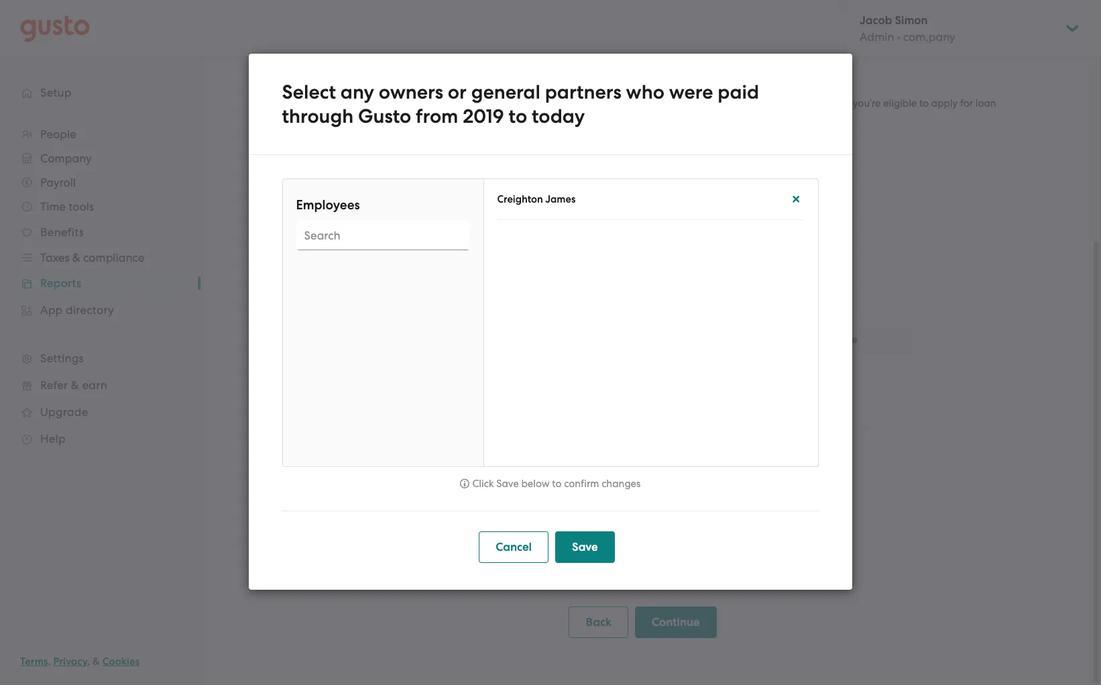 Task type: describe. For each thing, give the bounding box(es) containing it.
1 vertical spatial the
[[331, 111, 346, 123]]

you're
[[853, 97, 881, 109]]

from feb 15, 2020 - jun 12, 2021, was your business able to operate at the same level as before feb 15, 2020? answer "no" if this inability to operate resulted from following hhs, cdc, or osha guidance related to covid-19. this helps us tell if you're eligible to apply for loan forgiveness using the ez application.
[[249, 81, 997, 123]]

terms link
[[20, 656, 48, 668]]

added
[[292, 375, 327, 388]]

privacy link
[[53, 656, 87, 668]]

gusto for select any owners or general partners who were paid through gusto from 2019 to today
[[359, 105, 412, 128]]

continue
[[652, 615, 700, 629]]

include
[[294, 303, 328, 315]]

No, we were unable to operate at the same level as before Feb 15, 2020 radio
[[249, 158, 265, 174]]

module__icon___go7vc image
[[249, 437, 260, 448]]

full-
[[491, 303, 510, 315]]

paid inside "amount paid to owners, self-employed individuals, or general partners during covered period. read these instructions to calculate the amount below—you'll need to consult your lender before proceeding."
[[294, 488, 319, 503]]

&
[[93, 656, 100, 668]]

lender
[[632, 506, 662, 518]]

or inside select any owners or general partners who were paid through gusto from 2019 to today we won't include owners in your company's count of full-time equivalent employees.
[[347, 287, 359, 301]]

from for from 2019 to today, did your business pay any owners or general partners through gusto?
[[249, 193, 276, 207]]

during
[[628, 488, 663, 503]]

ez
[[348, 111, 360, 123]]

time
[[510, 303, 531, 315]]

2020?
[[790, 81, 824, 95]]

of
[[480, 303, 489, 315]]

2019 for select any owners or general partners who were paid through gusto from 2019 to today we won't include owners in your company's count of full-time equivalent employees.
[[642, 287, 666, 301]]

from for select any owners or general partners who were paid through gusto from 2019 to today we won't include owners in your company's count of full-time equivalent employees.
[[614, 287, 639, 301]]

owners inside the select any owners or general partners who were paid through gusto from 2019 to today
[[379, 81, 444, 104]]

2 feb from the left
[[752, 81, 771, 95]]

select for select any owners or general partners who were paid through gusto from 2019 to today
[[282, 81, 337, 104]]

guidance
[[626, 97, 670, 109]]

any for select any owners or general partners who were paid through gusto from 2019 to today
[[341, 81, 375, 104]]

individuals,
[[458, 488, 519, 503]]

creighton
[[498, 193, 544, 205]]

apply
[[932, 97, 958, 109]]

select for select any owners or general partners who were paid through gusto from 2019 to today we won't include owners in your company's count of full-time equivalent employees.
[[249, 287, 281, 301]]

from 2019 to today, did your business pay any owners or general partners through gusto?
[[249, 193, 725, 207]]

or inside the select any owners or general partners who were paid through gusto from 2019 to today
[[448, 81, 467, 104]]

at
[[606, 81, 618, 95]]

your inside 'from feb 15, 2020 - jun 12, 2021, was your business able to operate at the same level as before feb 15, 2020? answer "no" if this inability to operate resulted from following hhs, cdc, or osha guidance related to covid-19. this helps us tell if you're eligible to apply for loan forgiveness using the ez application.'
[[447, 81, 471, 95]]

cookies button
[[103, 654, 140, 670]]

x image
[[792, 193, 802, 205]]

using
[[304, 111, 328, 123]]

these
[[275, 506, 301, 518]]

business inside 'from feb 15, 2020 - jun 12, 2021, was your business able to operate at the same level as before feb 15, 2020? answer "no" if this inability to operate resulted from following hhs, cdc, or osha guidance related to covid-19. this helps us tell if you're eligible to apply for loan forgiveness using the ez application.'
[[474, 81, 518, 95]]

click save below to confirm changes
[[473, 478, 641, 490]]

your inside select any owners or general partners who were paid through gusto from 2019 to today we won't include owners in your company's count of full-time equivalent employees.
[[377, 303, 397, 315]]

employed
[[403, 488, 456, 503]]

confirm
[[565, 478, 600, 490]]

"no"
[[286, 97, 304, 109]]

were for select any owners or general partners who were paid through gusto from 2019 to today
[[670, 81, 714, 104]]

$
[[257, 545, 262, 557]]

below—you'll
[[472, 506, 533, 518]]

employees
[[297, 197, 360, 213]]

application.
[[362, 111, 418, 123]]

gusto for select any owners or general partners who were paid through gusto from 2019 to today we won't include owners in your company's count of full-time equivalent employees.
[[580, 287, 611, 301]]

circle info image
[[460, 478, 470, 490]]

hhs,
[[534, 97, 556, 109]]

1 , from the left
[[48, 656, 51, 668]]

general inside select any owners or general partners who were paid through gusto from 2019 to today we won't include owners in your company's count of full-time equivalent employees.
[[361, 287, 402, 301]]

owner
[[260, 333, 291, 346]]

partners inside "amount paid to owners, self-employed individuals, or general partners during covered period. read these instructions to calculate the amount below—you'll need to consult your lender before proceeding."
[[580, 488, 625, 503]]

continue button
[[635, 607, 717, 638]]

amount
[[249, 488, 291, 503]]

covered
[[665, 488, 708, 503]]

this
[[315, 97, 331, 109]]

1 15, from the left
[[301, 81, 314, 95]]

1 no from the top
[[272, 46, 288, 60]]

19.
[[755, 97, 766, 109]]

us
[[816, 97, 826, 109]]

save inside button
[[573, 540, 599, 554]]

yes
[[272, 216, 289, 230]]

this
[[768, 97, 786, 109]]

who for select any owners or general partners who were paid through gusto from 2019 to today
[[627, 81, 665, 104]]

from inside 'from feb 15, 2020 - jun 12, 2021, was your business able to operate at the same level as before feb 15, 2020? answer "no" if this inability to operate resulted from following hhs, cdc, or osha guidance related to covid-19. this helps us tell if you're eligible to apply for loan forgiveness using the ez application.'
[[464, 97, 486, 109]]

Yes radio
[[249, 215, 265, 231]]

home image
[[20, 15, 90, 42]]

2 , from the left
[[87, 656, 90, 668]]

need
[[535, 506, 559, 518]]

level
[[672, 81, 697, 95]]

before inside "amount paid to owners, self-employed individuals, or general partners during covered period. read these instructions to calculate the amount below—you'll need to consult your lender before proceeding."
[[664, 506, 695, 518]]

was
[[423, 81, 444, 95]]

1 vertical spatial business
[[403, 193, 447, 207]]

amount paid to owners, self-employed individuals, or general partners during covered period. read these instructions to calculate the amount below—you'll need to consult your lender before proceeding.
[[249, 488, 753, 518]]

paid for select any owners or general partners who were paid through gusto from 2019 to today we won't include owners in your company's count of full-time equivalent employees.
[[507, 287, 532, 301]]

any for select any owners or general partners who were paid through gusto from 2019 to today we won't include owners in your company's count of full-time equivalent employees.
[[284, 287, 304, 301]]

select any owners or general partners who were paid through gusto from 2019 to today we won't include owners in your company's count of full-time equivalent employees.
[[249, 287, 714, 315]]

save button
[[556, 531, 615, 563]]

terms , privacy , & cookies
[[20, 656, 140, 668]]

select any owners or general partners who were paid through gusto from 2019 to today
[[282, 81, 760, 128]]

company's
[[400, 303, 449, 315]]

1 vertical spatial operate
[[385, 97, 422, 109]]

before inside 'from feb 15, 2020 - jun 12, 2021, was your business able to operate at the same level as before feb 15, 2020? answer "no" if this inability to operate resulted from following hhs, cdc, or osha guidance related to covid-19. this helps us tell if you're eligible to apply for loan forgiveness using the ez application.'
[[714, 81, 749, 95]]

won't
[[267, 303, 292, 315]]

0 horizontal spatial save
[[497, 478, 519, 490]]

pay
[[450, 193, 471, 207]]

none added
[[260, 375, 327, 388]]

cancel
[[496, 540, 532, 554]]

able
[[521, 81, 545, 95]]

general right creighton
[[551, 193, 592, 207]]

No radio
[[249, 243, 265, 259]]

as
[[699, 81, 711, 95]]

same
[[641, 81, 669, 95]]

2 horizontal spatial through
[[643, 193, 685, 207]]

click
[[473, 478, 495, 490]]

to inside select any owners or general partners who were paid through gusto from 2019 to today we won't include owners in your company's count of full-time equivalent employees.
[[669, 287, 680, 301]]

12,
[[377, 81, 391, 95]]

through for select any owners or general partners who were paid through gusto from 2019 to today we won't include owners in your company's count of full-time equivalent employees.
[[535, 287, 577, 301]]

1 if from the left
[[307, 97, 313, 109]]

add button
[[249, 435, 328, 453]]



Task type: vqa. For each thing, say whether or not it's contained in the screenshot.
THE THROUGH to the top
yes



Task type: locate. For each thing, give the bounding box(es) containing it.
were up of
[[479, 287, 505, 301]]

0 horizontal spatial gusto
[[359, 105, 412, 128]]

operate down 2021,
[[385, 97, 422, 109]]

owners,
[[335, 488, 376, 503]]

1 horizontal spatial any
[[341, 81, 375, 104]]

through up equivalent
[[535, 287, 577, 301]]

through
[[282, 105, 354, 128], [643, 193, 685, 207], [535, 287, 577, 301]]

save right click
[[497, 478, 519, 490]]

1 vertical spatial from
[[249, 193, 276, 207]]

from down was
[[416, 105, 459, 128]]

owners
[[379, 81, 444, 104], [496, 193, 534, 207], [306, 287, 345, 301], [330, 303, 363, 315]]

2019 inside select any owners or general partners who were paid through gusto from 2019 to today we won't include owners in your company's count of full-time equivalent employees.
[[642, 287, 666, 301]]

operate up the cdc,
[[561, 81, 604, 95]]

1 horizontal spatial 15,
[[774, 81, 787, 95]]

inability
[[334, 97, 371, 109]]

0 vertical spatial save
[[497, 478, 519, 490]]

0 vertical spatial today
[[532, 105, 586, 128]]

none
[[260, 375, 289, 388]]

select any owners or general partners who were paid through gusto from 2019 to today document
[[249, 54, 853, 590]]

your
[[447, 81, 471, 95], [376, 193, 400, 207], [377, 303, 397, 315], [609, 506, 629, 518]]

2 horizontal spatial the
[[621, 81, 638, 95]]

jun
[[355, 81, 374, 95]]

1 vertical spatial save
[[573, 540, 599, 554]]

0 horizontal spatial select
[[249, 287, 281, 301]]

today
[[532, 105, 586, 128], [683, 287, 714, 301]]

2 if from the left
[[845, 97, 851, 109]]

select inside select any owners or general partners who were paid through gusto from 2019 to today we won't include owners in your company's count of full-time equivalent employees.
[[249, 287, 281, 301]]

0 horizontal spatial through
[[282, 105, 354, 128]]

before down "covered"
[[664, 506, 695, 518]]

from up yes option
[[249, 193, 276, 207]]

today inside select any owners or general partners who were paid through gusto from 2019 to today we won't include owners in your company's count of full-time equivalent employees.
[[683, 287, 714, 301]]

0 vertical spatial paid
[[718, 81, 760, 104]]

1 horizontal spatial who
[[627, 81, 665, 104]]

general up need
[[536, 488, 577, 503]]

business
[[474, 81, 518, 95], [403, 193, 447, 207]]

through inside select any owners or general partners who were paid through gusto from 2019 to today we won't include owners in your company's count of full-time equivalent employees.
[[535, 287, 577, 301]]

back
[[586, 615, 612, 629]]

today,
[[319, 193, 353, 207]]

operate
[[561, 81, 604, 95], [385, 97, 422, 109]]

through left the gusto?
[[643, 193, 685, 207]]

0 vertical spatial any
[[341, 81, 375, 104]]

from up "answer"
[[249, 81, 276, 95]]

1 vertical spatial were
[[479, 287, 505, 301]]

2 no from the top
[[272, 244, 288, 258]]

feb
[[279, 81, 298, 95], [752, 81, 771, 95]]

0 vertical spatial gusto
[[359, 105, 412, 128]]

1 horizontal spatial ,
[[87, 656, 90, 668]]

through inside the select any owners or general partners who were paid through gusto from 2019 to today
[[282, 105, 354, 128]]

gusto down the 12,
[[359, 105, 412, 128]]

1 horizontal spatial before
[[714, 81, 749, 95]]

your inside "amount paid to owners, self-employed individuals, or general partners during covered period. read these instructions to calculate the amount below—you'll need to consult your lender before proceeding."
[[609, 506, 629, 518]]

owners left james
[[496, 193, 534, 207]]

owners up application.
[[379, 81, 444, 104]]

1 horizontal spatial from
[[464, 97, 486, 109]]

your right in
[[377, 303, 397, 315]]

related
[[672, 97, 706, 109]]

we
[[249, 303, 264, 315]]

to
[[548, 81, 559, 95], [373, 97, 383, 109], [708, 97, 718, 109], [920, 97, 929, 109], [509, 105, 528, 128], [306, 193, 317, 207], [669, 287, 680, 301], [553, 478, 562, 490], [321, 488, 332, 503], [359, 506, 368, 518], [561, 506, 571, 518]]

0 vertical spatial before
[[714, 81, 749, 95]]

resulted
[[425, 97, 462, 109]]

from up the employees. on the top right
[[614, 287, 639, 301]]

0 vertical spatial no
[[272, 46, 288, 60]]

who up count
[[453, 287, 476, 301]]

the left 'ez'
[[331, 111, 346, 123]]

0 vertical spatial operate
[[561, 81, 604, 95]]

any up 'ez'
[[341, 81, 375, 104]]

add
[[265, 435, 290, 450]]

1 horizontal spatial gusto
[[580, 287, 611, 301]]

did
[[356, 193, 373, 207]]

15, up this
[[774, 81, 787, 95]]

2 horizontal spatial 2019
[[642, 287, 666, 301]]

1 vertical spatial who
[[453, 287, 476, 301]]

through for select any owners or general partners who were paid through gusto from 2019 to today
[[282, 105, 354, 128]]

paid right as in the right of the page
[[718, 81, 760, 104]]

2 from from the top
[[249, 193, 276, 207]]

, left the privacy
[[48, 656, 51, 668]]

paid up time
[[507, 287, 532, 301]]

1 horizontal spatial today
[[683, 287, 714, 301]]

2019
[[463, 105, 505, 128], [279, 193, 303, 207], [642, 287, 666, 301]]

who right 'at'
[[627, 81, 665, 104]]

from inside the select any owners or general partners who were paid through gusto from 2019 to today
[[416, 105, 459, 128]]

15,
[[301, 81, 314, 95], [774, 81, 787, 95]]

creighton james
[[498, 193, 576, 205]]

through down '2020'
[[282, 105, 354, 128]]

1 vertical spatial through
[[643, 193, 685, 207]]

name
[[294, 333, 320, 346]]

1 horizontal spatial through
[[535, 287, 577, 301]]

feb up "no"
[[279, 81, 298, 95]]

1 vertical spatial any
[[473, 193, 493, 207]]

no up "answer"
[[272, 46, 288, 60]]

2019 for select any owners or general partners who were paid through gusto from 2019 to today
[[463, 105, 505, 128]]

to inside the select any owners or general partners who were paid through gusto from 2019 to today
[[509, 105, 528, 128]]

feb up 19.
[[752, 81, 771, 95]]

select up the "we"
[[249, 287, 281, 301]]

0 horizontal spatial any
[[284, 287, 304, 301]]

today for select any owners or general partners who were paid through gusto from 2019 to today we won't include owners in your company's count of full-time equivalent employees.
[[683, 287, 714, 301]]

helps
[[789, 97, 814, 109]]

0 vertical spatial the
[[621, 81, 638, 95]]

1 vertical spatial paid
[[507, 287, 532, 301]]

from inside select any owners or general partners who were paid through gusto from 2019 to today we won't include owners in your company's count of full-time equivalent employees.
[[614, 287, 639, 301]]

before
[[714, 81, 749, 95], [664, 506, 695, 518]]

partners inside the select any owners or general partners who were paid through gusto from 2019 to today
[[546, 81, 622, 104]]

were right same
[[670, 81, 714, 104]]

0 horizontal spatial who
[[453, 287, 476, 301]]

general right resulted
[[472, 81, 541, 104]]

for
[[961, 97, 974, 109]]

select inside the select any owners or general partners who were paid through gusto from 2019 to today
[[282, 81, 337, 104]]

who
[[627, 81, 665, 104], [453, 287, 476, 301]]

1 vertical spatial gusto
[[580, 287, 611, 301]]

osha
[[596, 97, 624, 109]]

were for select any owners or general partners who were paid through gusto from 2019 to today we won't include owners in your company's count of full-time equivalent employees.
[[479, 287, 505, 301]]

1 horizontal spatial feb
[[752, 81, 771, 95]]

read
[[249, 506, 273, 518]]

covid-
[[720, 97, 755, 109]]

1 vertical spatial before
[[664, 506, 695, 518]]

period.
[[710, 488, 748, 503]]

select up the 'using'
[[282, 81, 337, 104]]

1 horizontal spatial 2019
[[463, 105, 505, 128]]

the
[[621, 81, 638, 95], [331, 111, 346, 123], [415, 506, 431, 518]]

who inside select any owners or general partners who were paid through gusto from 2019 to today we won't include owners in your company's count of full-time equivalent employees.
[[453, 287, 476, 301]]

loan
[[976, 97, 997, 109]]

1 horizontal spatial if
[[845, 97, 851, 109]]

or inside 'from feb 15, 2020 - jun 12, 2021, was your business able to operate at the same level as before feb 15, 2020? answer "no" if this inability to operate resulted from following hhs, cdc, or osha guidance related to covid-19. this helps us tell if you're eligible to apply for loan forgiveness using the ez application.'
[[584, 97, 594, 109]]

0 horizontal spatial were
[[479, 287, 505, 301]]

tell
[[829, 97, 843, 109]]

1 horizontal spatial paid
[[507, 287, 532, 301]]

2 horizontal spatial paid
[[718, 81, 760, 104]]

0 horizontal spatial if
[[307, 97, 313, 109]]

partners
[[546, 81, 622, 104], [595, 193, 640, 207], [405, 287, 450, 301], [580, 488, 625, 503]]

from for select any owners or general partners who were paid through gusto from 2019 to today
[[416, 105, 459, 128]]

owners up include
[[306, 287, 345, 301]]

changes
[[602, 478, 641, 490]]

None checkbox
[[528, 380, 541, 394]]

2 vertical spatial the
[[415, 506, 431, 518]]

0 vertical spatial were
[[670, 81, 714, 104]]

today for select any owners or general partners who were paid through gusto from 2019 to today
[[532, 105, 586, 128]]

0 vertical spatial select
[[282, 81, 337, 104]]

amount
[[433, 506, 469, 518]]

end
[[816, 333, 834, 346]]

save
[[497, 478, 519, 490], [573, 540, 599, 554]]

1 horizontal spatial business
[[474, 81, 518, 95]]

0 vertical spatial business
[[474, 81, 518, 95]]

2 vertical spatial any
[[284, 287, 304, 301]]

1 horizontal spatial operate
[[561, 81, 604, 95]]

paid for select any owners or general partners who were paid through gusto from 2019 to today
[[718, 81, 760, 104]]

owners left in
[[330, 303, 363, 315]]

forgiveness
[[249, 111, 301, 123]]

any right pay
[[473, 193, 493, 207]]

1 feb from the left
[[279, 81, 298, 95]]

0 vertical spatial who
[[627, 81, 665, 104]]

partners inside select any owners or general partners who were paid through gusto from 2019 to today we won't include owners in your company's count of full-time equivalent employees.
[[405, 287, 450, 301]]

general inside the select any owners or general partners who were paid through gusto from 2019 to today
[[472, 81, 541, 104]]

1 vertical spatial select
[[249, 287, 281, 301]]

15, up "no"
[[301, 81, 314, 95]]

or
[[448, 81, 467, 104], [584, 97, 594, 109], [537, 193, 548, 207], [347, 287, 359, 301], [522, 488, 533, 503]]

2 horizontal spatial from
[[614, 287, 639, 301]]

, left &
[[87, 656, 90, 668]]

james
[[546, 193, 576, 205]]

0 horizontal spatial 15,
[[301, 81, 314, 95]]

your right did
[[376, 193, 400, 207]]

2 15, from the left
[[774, 81, 787, 95]]

0 horizontal spatial today
[[532, 105, 586, 128]]

if left this
[[307, 97, 313, 109]]

paid inside select any owners or general partners who were paid through gusto from 2019 to today we won't include owners in your company's count of full-time equivalent employees.
[[507, 287, 532, 301]]

1 vertical spatial no
[[272, 244, 288, 258]]

back button
[[569, 607, 629, 638]]

0 vertical spatial from
[[249, 81, 276, 95]]

who for select any owners or general partners who were paid through gusto from 2019 to today we won't include owners in your company's count of full-time equivalent employees.
[[453, 287, 476, 301]]

0 horizontal spatial business
[[403, 193, 447, 207]]

the down employed
[[415, 506, 431, 518]]

any inside select any owners or general partners who were paid through gusto from 2019 to today we won't include owners in your company's count of full-time equivalent employees.
[[284, 287, 304, 301]]

0 horizontal spatial feb
[[279, 81, 298, 95]]

employees.
[[585, 303, 637, 315]]

0 horizontal spatial before
[[664, 506, 695, 518]]

equivalent
[[533, 303, 582, 315]]

your up resulted
[[447, 81, 471, 95]]

business left pay
[[403, 193, 447, 207]]

today inside the select any owners or general partners who were paid through gusto from 2019 to today
[[532, 105, 586, 128]]

your left lender
[[609, 506, 629, 518]]

0 horizontal spatial paid
[[294, 488, 319, 503]]

-
[[347, 81, 352, 95]]

owner name
[[260, 333, 320, 346]]

if right the tell
[[845, 97, 851, 109]]

Yes, we were able to operate at the same level as before Feb 15, 2020 radio
[[249, 130, 265, 146]]

were inside the select any owners or general partners who were paid through gusto from 2019 to today
[[670, 81, 714, 104]]

select
[[282, 81, 337, 104], [249, 287, 281, 301]]

cookies
[[103, 656, 140, 668]]

read these instructions button
[[249, 505, 356, 519]]

paid inside the select any owners or general partners who were paid through gusto from 2019 to today
[[718, 81, 760, 104]]

1 horizontal spatial the
[[415, 506, 431, 518]]

gusto?
[[688, 193, 725, 207]]

privacy
[[53, 656, 87, 668]]

0 horizontal spatial the
[[331, 111, 346, 123]]

2 vertical spatial 2019
[[642, 287, 666, 301]]

0 horizontal spatial operate
[[385, 97, 422, 109]]

or inside "amount paid to owners, self-employed individuals, or general partners during covered period. read these instructions to calculate the amount below—you'll need to consult your lender before proceeding."
[[522, 488, 533, 503]]

from right resulted
[[464, 97, 486, 109]]

0 horizontal spatial 2019
[[279, 193, 303, 207]]

general inside "amount paid to owners, self-employed individuals, or general partners during covered period. read these instructions to calculate the amount below—you'll need to consult your lender before proceeding."
[[536, 488, 577, 503]]

2 vertical spatial paid
[[294, 488, 319, 503]]

general up in
[[361, 287, 402, 301]]

gusto inside select any owners or general partners who were paid through gusto from 2019 to today we won't include owners in your company's count of full-time equivalent employees.
[[580, 287, 611, 301]]

end date
[[816, 333, 858, 346]]

cancel button
[[480, 531, 549, 563]]

the right 'at'
[[621, 81, 638, 95]]

self-
[[379, 488, 403, 503]]

1 horizontal spatial were
[[670, 81, 714, 104]]

1 horizontal spatial select
[[282, 81, 337, 104]]

1 vertical spatial today
[[683, 287, 714, 301]]

2019 inside the select any owners or general partners who were paid through gusto from 2019 to today
[[463, 105, 505, 128]]

before up 'covid-'
[[714, 81, 749, 95]]

were inside select any owners or general partners who were paid through gusto from 2019 to today we won't include owners in your company's count of full-time equivalent employees.
[[479, 287, 505, 301]]

business up following
[[474, 81, 518, 95]]

0 vertical spatial 2019
[[463, 105, 505, 128]]

save down consult
[[573, 540, 599, 554]]

2 horizontal spatial any
[[473, 193, 493, 207]]

who inside the select any owners or general partners who were paid through gusto from 2019 to today
[[627, 81, 665, 104]]

cdc,
[[559, 97, 582, 109]]

no right no option
[[272, 244, 288, 258]]

account menu element
[[843, 0, 1082, 57]]

below
[[522, 478, 550, 490]]

in
[[366, 303, 374, 315]]

gusto inside the select any owners or general partners who were paid through gusto from 2019 to today
[[359, 105, 412, 128]]

consult
[[573, 506, 606, 518]]

count
[[451, 303, 477, 315]]

calculate
[[371, 506, 413, 518]]

0 horizontal spatial ,
[[48, 656, 51, 668]]

any up won't
[[284, 287, 304, 301]]

terms
[[20, 656, 48, 668]]

any inside the select any owners or general partners who were paid through gusto from 2019 to today
[[341, 81, 375, 104]]

gusto up the employees. on the top right
[[580, 287, 611, 301]]

from inside 'from feb 15, 2020 - jun 12, 2021, was your business able to operate at the same level as before feb 15, 2020? answer "no" if this inability to operate resulted from following hhs, cdc, or osha guidance related to covid-19. this helps us tell if you're eligible to apply for loan forgiveness using the ez application.'
[[249, 81, 276, 95]]

1 vertical spatial 2019
[[279, 193, 303, 207]]

the inside "amount paid to owners, self-employed individuals, or general partners during covered period. read these instructions to calculate the amount below—you'll need to consult your lender before proceeding."
[[415, 506, 431, 518]]

2 vertical spatial through
[[535, 287, 577, 301]]

general
[[472, 81, 541, 104], [551, 193, 592, 207], [361, 287, 402, 301], [536, 488, 577, 503]]

2020
[[317, 81, 345, 95]]

1 from from the top
[[249, 81, 276, 95]]

0 vertical spatial through
[[282, 105, 354, 128]]

paid up read these instructions button
[[294, 488, 319, 503]]

Search search field
[[297, 221, 470, 250]]

from for from feb 15, 2020 - jun 12, 2021, was your business able to operate at the same level as before feb 15, 2020? answer "no" if this inability to operate resulted from following hhs, cdc, or osha guidance related to covid-19. this helps us tell if you're eligible to apply for loan forgiveness using the ez application.
[[249, 81, 276, 95]]

proceeding.
[[697, 506, 753, 518]]

eligible
[[884, 97, 917, 109]]

0 horizontal spatial from
[[416, 105, 459, 128]]

1 horizontal spatial save
[[573, 540, 599, 554]]



